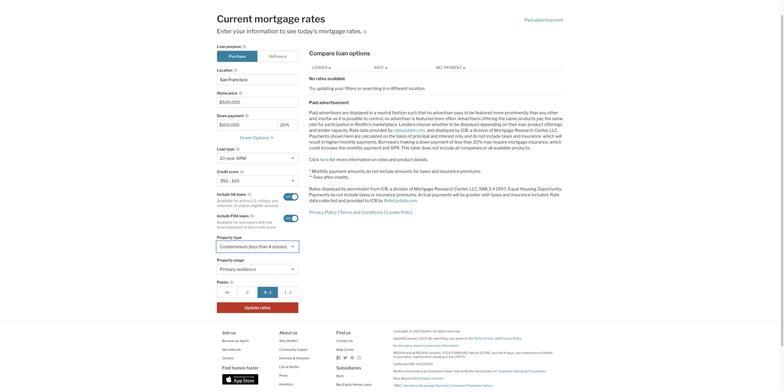 Task type: describe. For each thing, give the bounding box(es) containing it.
contact us button
[[337, 339, 353, 343]]

1 redfin from the left
[[394, 351, 406, 355]]

in right business
[[443, 370, 445, 374]]

0 - 1 radio
[[258, 287, 278, 298]]

and down sell at the bottom right
[[406, 351, 412, 355]]

in inside , and displayed by icb, a division of mortgage research center, llc. payments shown here are calculated on the basis of principal and interest only and do not include taxes and insurance, which will result in higher monthly payments. borrowers making a down payment of less than 20% may require mortgage insurance, which could increase the monthly payment and apr. this table does not include all companies or all available products.
[[322, 140, 325, 145]]

sell
[[404, 344, 409, 348]]

click here for more information on rates and product details.
[[309, 157, 428, 162]]

and down apr.
[[389, 157, 397, 162]]

1 horizontal spatial new
[[446, 370, 453, 374]]

property type element
[[217, 232, 296, 242]]

redfin and all redfin variants, title forward, walk score, and the r logos, are trademarks of redfin corporation, registered or pending in the uspto.
[[394, 351, 553, 359]]

payment inside the available for borrowers with low down payment or low credit score
[[228, 225, 243, 230]]

us for join us
[[231, 331, 236, 336]]

redfin.
[[422, 330, 433, 334]]

rent.
[[337, 374, 344, 378]]

0 vertical spatial .
[[522, 337, 523, 341]]

center, inside rates displayed by permission from icb, a division of mortgage research center, llc, nmls # 1907, equal housing opportunity. payments do not include taxes or insurance premiums. actual payments will be greater with taxes and insurance included. rate data collected and provided to icb by
[[455, 187, 469, 192]]

2 vertical spatial information
[[442, 344, 459, 348]]

payment right down
[[228, 114, 244, 118]]

by down credits.
[[342, 187, 347, 192]]

a down "advertisers"
[[470, 128, 473, 133]]

- for 0
[[268, 290, 269, 295]]

credit
[[255, 225, 265, 230]]

0 radio
[[237, 287, 258, 298]]

and right collected
[[339, 198, 346, 203]]

contact us
[[337, 339, 353, 343]]

bay
[[337, 383, 342, 387]]

1 same from the left
[[506, 116, 517, 121]]

and,
[[309, 116, 318, 121]]

advertisers
[[458, 116, 481, 121]]

0 horizontal spatial your
[[233, 28, 246, 35]]

to inside rates displayed by permission from icb, a division of mortgage research center, llc, nmls # 1907, equal housing opportunity. payments do not include taxes or insurance premiums. actual payments will be greater with taxes and insurance included. rate data collected and provided to icb by
[[365, 198, 369, 203]]

rateupdate.com link
[[394, 128, 425, 133]]

va
[[231, 192, 236, 197]]

rates right no
[[316, 76, 327, 81]]

logos,
[[507, 351, 516, 355]]

by right icb
[[379, 198, 383, 203]]

and down borrowers at the top of the page
[[382, 145, 390, 151]]

include inside rates displayed by permission from icb, a division of mortgage research center, llc, nmls # 1907, equal housing opportunity. payments do not include taxes or insurance premiums. actual payments will be greater with taxes and insurance included. rate data collected and provided to icb by
[[344, 192, 359, 197]]

purpose
[[227, 44, 241, 49]]

0 horizontal spatial paid advertisement
[[309, 100, 349, 105]]

1 horizontal spatial about
[[410, 384, 419, 388]]

mortgage inside , and displayed by icb, a division of mortgage research center, llc. payments shown here are calculated on the basis of principal and interest only and do not include taxes and insurance, which will result in higher monthly payments. borrowers making a down payment of less than 20% may require mortgage insurance, which could increase the monthly payment and apr. this table does not include all companies or all available products.
[[508, 140, 528, 145]]

share
[[414, 344, 422, 348]]

to left "see"
[[280, 28, 286, 35]]

option group for points
[[217, 287, 299, 298]]

insurance inside the * monthly payment amounts do not include amounts for taxes and insurance premiums. ** fees after credits.
[[440, 169, 460, 174]]

taxes inside the * monthly payment amounts do not include amounts for taxes and insurance premiums. ** fees after credits.
[[420, 169, 431, 174]]

to down often.
[[450, 122, 454, 127]]

do up "estate"
[[424, 370, 428, 374]]

uspto.
[[455, 355, 466, 359]]

of down 'rateupdate.com'
[[408, 134, 412, 139]]

consumer
[[451, 384, 466, 388]]

0 horizontal spatial mortgage
[[255, 13, 300, 25]]

use
[[488, 337, 494, 341]]

for inside the available for borrowers with low down payment or low credit score
[[234, 220, 239, 225]]

become an agent button
[[222, 339, 249, 343]]

2 down payment text field from the left
[[280, 123, 296, 128]]

10-
[[220, 156, 227, 161]]

r
[[504, 351, 506, 355]]

0 horizontal spatial more
[[337, 157, 347, 162]]

variants,
[[429, 351, 442, 355]]

all inside "redfin and all redfin variants, title forward, walk score, and the r logos, are trademarks of redfin corporation, registered or pending in the uspto."
[[412, 351, 416, 355]]

why
[[279, 339, 286, 343]]

not right does
[[433, 145, 439, 151]]

350 - 619
[[220, 179, 240, 184]]

0 vertical spatial terms
[[340, 210, 353, 215]]

research inside , and displayed by icb, a division of mortgage research center, llc. payments shown here are calculated on the basis of principal and interest only and do not include taxes and insurance, which will result in higher monthly payments. borrowers making a down payment of less than 20% may require mortgage insurance, which could increase the monthly payment and apr. this table does not include all companies or all available products.
[[515, 128, 534, 133]]

my
[[423, 344, 427, 348]]

increase
[[321, 145, 338, 151]]

terms and conditions link
[[340, 210, 383, 215]]

not up "20%"
[[479, 134, 486, 139]]

equity
[[343, 383, 352, 387]]

a left the different
[[387, 86, 390, 91]]

1 horizontal spatial policy
[[401, 210, 413, 215]]

for right 'here' link
[[330, 157, 336, 162]]

of left use
[[484, 337, 487, 341]]

redfin inside "redfin and all redfin variants, title forward, walk score, and the r logos, are trademarks of redfin corporation, registered or pending in the uspto."
[[544, 351, 553, 355]]

us for find us
[[346, 331, 351, 336]]

to up 'redfin's'
[[364, 116, 368, 121]]

data inside rates displayed by permission from icb, a division of mortgage research center, llc, nmls # 1907, equal housing opportunity. payments do not include taxes or insurance premiums. actual payments will be greater with taxes and insurance included. rate data collected and provided to icb by
[[309, 198, 318, 203]]

2 horizontal spatial be
[[470, 110, 475, 115]]

than inside paid advertisers are displayed in a neutral fashion such that no advertiser pays to be featured more prominently than any other and, insofar as it is possible to control, no advertiser is featured more often. advertisers offering the same products pay the same rate for participation in redfin's marketplace. lenders choose whether to be displayed depending on their loan product offerings and lender capacity. rate data provided by
[[530, 110, 539, 115]]

and down the choose
[[427, 128, 435, 133]]

option group for loan purpose
[[217, 51, 299, 62]]

1 vertical spatial home
[[353, 383, 362, 387]]

2023:
[[419, 337, 428, 341]]

taxes down permission
[[360, 192, 370, 197]]

1 vertical spatial real
[[413, 377, 419, 381]]

Refinance radio
[[258, 51, 299, 62]]

a up table
[[416, 140, 419, 145]]

loan for loan type
[[217, 147, 226, 152]]

1 vertical spatial .
[[459, 344, 460, 348]]

1 vertical spatial be
[[455, 122, 460, 127]]

in inside "redfin and all redfin variants, title forward, walk score, and the r logos, are trademarks of redfin corporation, registered or pending in the uspto."
[[446, 355, 448, 359]]

of inside "redfin and all redfin variants, title forward, walk score, and the r logos, are trademarks of redfin corporation, registered or pending in the uspto."
[[540, 351, 543, 355]]

subsidiaries
[[337, 366, 361, 371]]

community impact
[[279, 348, 308, 352]]

dre
[[409, 362, 415, 366]]

0 horizontal spatial score
[[229, 170, 239, 174]]

loan type
[[217, 147, 235, 152]]

2 horizontal spatial insurance
[[512, 192, 531, 197]]

1 vertical spatial featured
[[416, 116, 433, 121]]

or right the filters at the top left of the page
[[358, 86, 362, 91]]

0 horizontal spatial information
[[247, 28, 279, 35]]

of down the depending
[[490, 128, 494, 133]]

ny
[[494, 370, 498, 374]]

and right only
[[465, 134, 472, 139]]

rates up today's
[[302, 13, 326, 25]]

their
[[509, 122, 518, 127]]

after
[[324, 175, 334, 180]]

licensed
[[407, 370, 420, 374]]

include fha loans
[[217, 214, 249, 218]]

2 same from the left
[[553, 116, 564, 121]]

as right "york"
[[461, 370, 464, 374]]

property usage element
[[217, 255, 296, 264]]

taxes down the #
[[491, 192, 502, 197]]

as left well
[[234, 203, 238, 208]]

*
[[309, 169, 311, 174]]

the right increase
[[339, 145, 346, 151]]

u.s.
[[251, 199, 257, 203]]

type for 10-
[[227, 147, 235, 152]]

0 horizontal spatial is
[[342, 116, 346, 121]]

credit score
[[217, 170, 239, 174]]

join us
[[222, 331, 236, 336]]

redfin pinterest image
[[350, 356, 355, 360]]

1 horizontal spatial information
[[348, 157, 371, 162]]

update
[[245, 306, 260, 311]]

0 vertical spatial insurance,
[[522, 134, 542, 139]]

faster
[[247, 366, 259, 371]]

consumer protection notice link
[[451, 384, 493, 388]]

download the redfin app on the apple app store image
[[222, 374, 259, 385]]

get referrals
[[222, 348, 241, 352]]

get
[[222, 348, 228, 352]]

participation
[[325, 122, 350, 127]]

- for 350
[[229, 179, 231, 184]]

payment down interest
[[431, 140, 449, 145]]

as inside paid advertisers are displayed in a neutral fashion such that no advertiser pays to be featured more prominently than any other and, insofar as it is possible to control, no advertiser is featured more often. advertisers offering the same products pay the same rate for participation in redfin's marketplace. lenders choose whether to be displayed depending on their loan product offerings and lender capacity. rate data provided by
[[333, 116, 338, 121]]

1 vertical spatial advertiser
[[391, 116, 411, 121]]

nmls
[[480, 187, 492, 192]]

title
[[442, 351, 451, 355]]

mexico
[[401, 377, 412, 381]]

for inside paid advertisers are displayed in a neutral fashion such that no advertiser pays to be featured more prominently than any other and, insofar as it is possible to control, no advertiser is featured more often. advertisers offering the same products pay the same rate for participation in redfin's marketplace. lenders choose whether to be displayed depending on their loan product offerings and lender capacity. rate data provided by
[[318, 122, 324, 127]]

1 horizontal spatial your
[[335, 86, 344, 91]]

1 horizontal spatial is
[[404, 370, 407, 374]]

rates down borrowers at the top of the page
[[378, 157, 388, 162]]

redfin facebook image
[[337, 356, 341, 360]]

1 inside option
[[285, 290, 287, 295]]

bay equity home loans button
[[337, 383, 372, 387]]

redfin right "york"
[[465, 370, 475, 374]]

available for borrowers with low down payment or low credit score
[[217, 220, 276, 230]]

0 horizontal spatial privacy policy link
[[309, 210, 337, 215]]

icb
[[370, 198, 378, 203]]

opportunity.
[[538, 187, 563, 192]]

1 vertical spatial paid
[[309, 100, 319, 105]]

2 horizontal spatial policy
[[513, 337, 522, 341]]

0 horizontal spatial policy
[[325, 210, 337, 215]]

only
[[456, 134, 464, 139]]

1 horizontal spatial advertiser
[[433, 110, 454, 115]]

no rates available
[[309, 76, 346, 81]]

2 horizontal spatial all
[[489, 145, 493, 151]]

the left uspto.
[[449, 355, 454, 359]]

redfin right at
[[289, 365, 299, 369]]

or inside the available for borrowers with low down payment or low credit score
[[244, 225, 247, 230]]

State, City, County, ZIP search field
[[217, 74, 299, 85]]

real estate licenses link
[[413, 377, 444, 381]]

may
[[484, 140, 492, 145]]

1 horizontal spatial privacy policy link
[[501, 337, 522, 341]]

you
[[449, 337, 455, 341]]

1 vertical spatial terms
[[474, 337, 484, 341]]

offerings
[[545, 122, 563, 127]]

as down active
[[246, 203, 250, 208]]

from
[[370, 187, 380, 192]]

to right agree
[[465, 337, 468, 341]]

taxes inside , and displayed by icb, a division of mortgage research center, llc. payments shown here are calculated on the basis of principal and interest only and do not include taxes and insurance, which will result in higher monthly payments. borrowers making a down payment of less than 20% may require mortgage insurance, which could increase the monthly payment and apr. this table does not include all companies or all available products.
[[502, 134, 513, 139]]

1 | from the left
[[338, 210, 339, 215]]

loans for include fha loans
[[240, 214, 249, 218]]

and down 1907,
[[503, 192, 511, 197]]

current mortgage rates
[[217, 13, 326, 25]]

0 horizontal spatial advertisement
[[319, 100, 349, 105]]

1 horizontal spatial more
[[434, 116, 445, 121]]

0 horizontal spatial about
[[279, 331, 292, 336]]

info about brokerage services link
[[403, 384, 449, 388]]

premiums. inside rates displayed by permission from icb, a division of mortgage research center, llc, nmls # 1907, equal housing opportunity. payments do not include taxes or insurance premiums. actual payments will be greater with taxes and insurance included. rate data collected and provided to icb by
[[397, 192, 418, 197]]

diversity & inclusion
[[279, 357, 310, 361]]

equal
[[509, 187, 520, 192]]

the left r
[[498, 351, 503, 355]]

property for primary residence
[[217, 258, 233, 263]]

other
[[548, 110, 559, 115]]

january
[[407, 337, 419, 341]]

down inside the available for borrowers with low down payment or low credit score
[[217, 225, 227, 230]]

2 vertical spatial on
[[372, 157, 377, 162]]

find for find us
[[337, 331, 345, 336]]

type for condominium
[[234, 236, 242, 240]]

rate inside paid advertisers are displayed in a neutral fashion such that no advertiser pays to be featured more prominently than any other and, insofar as it is possible to control, no advertiser is featured more often. advertisers offering the same products pay the same rate for participation in redfin's marketplace. lenders choose whether to be displayed depending on their loan product offerings and lender capacity. rate data provided by
[[350, 128, 359, 133]]

available for veterans,
[[217, 199, 233, 203]]

Purchase radio
[[217, 51, 258, 62]]

0 horizontal spatial no
[[385, 116, 390, 121]]

why redfin?
[[279, 339, 299, 343]]

do inside the * monthly payment amounts do not include amounts for taxes and insurance premiums. ** fees after credits.
[[366, 169, 371, 174]]

copyright:
[[394, 330, 409, 334]]

research inside rates displayed by permission from icb, a division of mortgage research center, llc, nmls # 1907, equal housing opportunity. payments do not include taxes or insurance premiums. actual payments will be greater with taxes and insurance included. rate data collected and provided to icb by
[[435, 187, 454, 192]]

paid inside paid advertisers are displayed in a neutral fashion such that no advertiser pays to be featured more prominently than any other and, insofar as it is possible to control, no advertiser is featured more often. advertisers offering the same products pay the same rate for participation in redfin's marketplace. lenders choose whether to be displayed depending on their loan product offerings and lender capacity. rate data provided by
[[309, 110, 318, 115]]

not right "do"
[[399, 344, 404, 348]]

rate inside rates displayed by permission from icb, a division of mortgage research center, llc, nmls # 1907, equal housing opportunity. payments do not include taxes or insurance premiums. actual payments will be greater with taxes and insurance included. rate data collected and provided to icb by
[[551, 192, 560, 197]]

redfin down california
[[394, 370, 404, 374]]

displayed inside , and displayed by icb, a division of mortgage research center, llc. payments shown here are calculated on the basis of principal and interest only and do not include taxes and insurance, which will result in higher monthly payments. borrowers making a down payment of less than 20% may require mortgage insurance, which could increase the monthly payment and apr. this table does not include all companies or all available products.
[[436, 128, 455, 133]]

or right sell at the bottom right
[[410, 344, 413, 348]]

1 horizontal spatial ,
[[449, 384, 450, 388]]

1 horizontal spatial all
[[455, 145, 460, 151]]

searching
[[363, 86, 382, 91]]

monthly
[[312, 169, 328, 174]]

the down any
[[545, 116, 552, 121]]

2 vertical spatial than
[[259, 245, 268, 250]]

1 vertical spatial mortgage
[[319, 28, 346, 35]]

the right agree
[[469, 337, 474, 341]]

displayed down "advertisers"
[[461, 122, 480, 127]]

1 horizontal spatial paid advertisement
[[525, 17, 564, 23]]

include for include fha loans
[[217, 214, 230, 218]]

the up borrowers at the top of the page
[[389, 134, 396, 139]]

the right offering
[[499, 116, 506, 121]]

payments inside rates displayed by permission from icb, a division of mortgage research center, llc, nmls # 1907, equal housing opportunity. payments do not include taxes or insurance premiums. actual payments will be greater with taxes and insurance included. rate data collected and provided to icb by
[[309, 192, 330, 197]]

help center
[[337, 348, 354, 352]]

0 horizontal spatial available
[[328, 76, 346, 81]]

and inside the * monthly payment amounts do not include amounts for taxes and insurance premiums. ** fees after credits.
[[432, 169, 439, 174]]

not inside rates displayed by permission from icb, a division of mortgage research center, llc, nmls # 1907, equal housing opportunity. payments do not include taxes or insurance premiums. actual payments will be greater with taxes and insurance included. rate data collected and provided to icb by
[[337, 192, 343, 197]]

and right score,
[[492, 351, 498, 355]]

do inside rates displayed by permission from icb, a division of mortgage research center, llc, nmls # 1907, equal housing opportunity. payments do not include taxes or insurance premiums. actual payments will be greater with taxes and insurance included. rate data collected and provided to icb by
[[331, 192, 336, 197]]

do inside , and displayed by icb, a division of mortgage research center, llc. payments shown here are calculated on the basis of principal and interest only and do not include taxes and insurance, which will result in higher monthly payments. borrowers making a down payment of less than 20% may require mortgage insurance, which could increase the monthly payment and apr. this table does not include all companies or all available products.
[[473, 134, 478, 139]]

pay
[[537, 116, 544, 121]]

rateupdate.com link
[[384, 198, 418, 203]]

brokerage
[[420, 384, 436, 388]]

join
[[222, 331, 230, 336]]

0 horizontal spatial product
[[398, 157, 413, 162]]

trademarks
[[522, 351, 539, 355]]



Task type: locate. For each thing, give the bounding box(es) containing it.
for inside available for active u.s. military and veterans, as well as eligible spouses
[[234, 199, 239, 203]]

loan purpose
[[217, 44, 241, 49]]

payments inside , and displayed by icb, a division of mortgage research center, llc. payments shown here are calculated on the basis of principal and interest only and do not include taxes and insurance, which will result in higher monthly payments. borrowers making a down payment of less than 20% may require mortgage insurance, which could increase the monthly payment and apr. this table does not include all companies or all available products.
[[309, 134, 330, 139]]

2 loan from the top
[[217, 147, 226, 152]]

0 horizontal spatial loan
[[336, 50, 348, 57]]

- inside radio
[[268, 290, 269, 295]]

1 horizontal spatial 0
[[264, 290, 267, 295]]

include down interest
[[440, 145, 455, 151]]

are up payments.
[[355, 134, 361, 139]]

1 include from the top
[[217, 192, 230, 197]]

1 left 1 - 2
[[270, 290, 272, 295]]

0 vertical spatial home
[[217, 91, 228, 96]]

- for 1
[[287, 290, 289, 295]]

are inside paid advertisers are displayed in a neutral fashion such that no advertiser pays to be featured more prominently than any other and, insofar as it is possible to control, no advertiser is featured more often. advertisers offering the same products pay the same rate for participation in redfin's marketplace. lenders choose whether to be displayed depending on their loan product offerings and lender capacity. rate data provided by
[[343, 110, 349, 115]]

products
[[518, 116, 536, 121]]

0 vertical spatial more
[[494, 110, 504, 115]]

lenders
[[399, 122, 416, 127]]

1 payments from the top
[[309, 134, 330, 139]]

center, down pay
[[535, 128, 549, 133]]

is down such
[[412, 116, 415, 121]]

us for about us
[[293, 331, 298, 336]]

0
[[246, 290, 249, 295], [264, 290, 267, 295]]

2 horizontal spatial information
[[442, 344, 459, 348]]

score right credit
[[266, 225, 276, 230]]

find us
[[337, 331, 351, 336]]

about up the why
[[279, 331, 292, 336]]

1 vertical spatial are
[[355, 134, 361, 139]]

0 vertical spatial monthly
[[340, 140, 356, 145]]

all down share
[[412, 351, 416, 355]]

1 vertical spatial your
[[335, 86, 344, 91]]

do not sell or share my personal information link
[[394, 344, 459, 348]]

in up control,
[[370, 110, 373, 115]]

about
[[279, 331, 292, 336], [410, 384, 419, 388]]

1 horizontal spatial than
[[464, 140, 473, 145]]

for inside the * monthly payment amounts do not include amounts for taxes and insurance premiums. ** fees after credits.
[[414, 169, 419, 174]]

in right searching
[[383, 86, 387, 91]]

payment inside the * monthly payment amounts do not include amounts for taxes and insurance premiums. ** fees after credits.
[[329, 169, 347, 174]]

include for include va loans
[[217, 192, 230, 197]]

division up rateupdate.com
[[393, 187, 409, 192]]

2 horizontal spatial -
[[287, 290, 289, 295]]

redfin down "do"
[[394, 351, 406, 355]]

available for payment
[[217, 220, 233, 225]]

neutral
[[377, 110, 391, 115]]

1 vertical spatial with
[[258, 220, 266, 225]]

payment down payments.
[[364, 145, 382, 151]]

0 vertical spatial property
[[217, 236, 233, 240]]

credits.
[[335, 175, 349, 180]]

or down the may
[[483, 145, 488, 151]]

0 vertical spatial are
[[343, 110, 349, 115]]

with inside rates displayed by permission from icb, a division of mortgage research center, llc, nmls # 1907, equal housing opportunity. payments do not include taxes or insurance premiums. actual payments will be greater with taxes and insurance included. rate data collected and provided to icb by
[[482, 192, 491, 197]]

about right info
[[410, 384, 419, 388]]

1 vertical spatial on
[[383, 134, 388, 139]]

- up update rates button
[[268, 290, 269, 295]]

2 us from the left
[[293, 331, 298, 336]]

1 horizontal spatial advertisement
[[535, 17, 564, 23]]

and down rate
[[309, 128, 317, 133]]

0 horizontal spatial redfin
[[394, 351, 406, 355]]

here inside , and displayed by icb, a division of mortgage research center, llc. payments shown here are calculated on the basis of principal and interest only and do not include taxes and insurance, which will result in higher monthly payments. borrowers making a down payment of less than 20% may require mortgage insurance, which could increase the monthly payment and apr. this table does not include all companies or all available products.
[[345, 134, 354, 139]]

1 horizontal spatial data
[[360, 128, 369, 133]]

mortgage inside rates displayed by permission from icb, a division of mortgage research center, llc, nmls # 1907, equal housing opportunity. payments do not include taxes or insurance premiums. actual payments will be greater with taxes and insurance included. rate data collected and provided to icb by
[[414, 187, 434, 192]]

permission
[[348, 187, 370, 192]]

payment
[[444, 65, 462, 70]]

of inside rates displayed by permission from icb, a division of mortgage research center, llc, nmls # 1907, equal housing opportunity. payments do not include taxes or insurance premiums. actual payments will be greater with taxes and insurance included. rate data collected and provided to icb by
[[409, 187, 414, 192]]

searching,
[[433, 337, 449, 341]]

arm
[[236, 156, 246, 161]]

payment up credits.
[[329, 169, 347, 174]]

displayed inside rates displayed by permission from icb, a division of mortgage research center, llc, nmls # 1907, equal housing opportunity. payments do not include taxes or insurance premiums. actual payments will be greater with taxes and insurance included. rate data collected and provided to icb by
[[322, 187, 341, 192]]

corporation,
[[394, 355, 412, 359]]

Home price text field
[[220, 100, 296, 105]]

0 horizontal spatial low
[[248, 225, 254, 230]]

registered
[[413, 355, 428, 359]]

2 option group from the top
[[217, 287, 299, 298]]

and inside paid advertisers are displayed in a neutral fashion such that no advertiser pays to be featured more prominently than any other and, insofar as it is possible to control, no advertiser is featured more often. advertisers offering the same products pay the same rate for participation in redfin's marketplace. lenders choose whether to be displayed depending on their loan product offerings and lender capacity. rate data provided by
[[309, 128, 317, 133]]

than up pay
[[530, 110, 539, 115]]

all inside all option
[[225, 290, 230, 295]]

be up "advertisers"
[[470, 110, 475, 115]]

2 amounts from the left
[[395, 169, 413, 174]]

down inside , and displayed by icb, a division of mortgage research center, llc. payments shown here are calculated on the basis of principal and interest only and do not include taxes and insurance, which will result in higher monthly payments. borrowers making a down payment of less than 20% may require mortgage insurance, which could increase the monthly payment and apr. this table does not include all companies or all available products.
[[419, 140, 430, 145]]

2 horizontal spatial is
[[412, 116, 415, 121]]

by inside , and displayed by icb, a division of mortgage research center, llc. payments shown here are calculated on the basis of principal and interest only and do not include taxes and insurance, which will result in higher monthly payments. borrowers making a down payment of less than 20% may require mortgage insurance, which could increase the monthly payment and apr. this table does not include all companies or all available products.
[[455, 128, 460, 133]]

military
[[258, 199, 271, 203]]

1 horizontal spatial featured
[[476, 110, 493, 115]]

of up rateupdate.com
[[409, 187, 414, 192]]

or up icb
[[371, 192, 375, 197]]

and up products.
[[514, 134, 521, 139]]

1 horizontal spatial center,
[[535, 128, 549, 133]]

shown
[[331, 134, 344, 139]]

0 vertical spatial paid
[[525, 17, 534, 23]]

borrowers
[[379, 140, 400, 145]]

1 available from the top
[[217, 199, 233, 203]]

estate
[[420, 377, 430, 381]]

2 property from the top
[[217, 258, 233, 263]]

primary residence
[[220, 267, 256, 272]]

mortgage left rates.
[[319, 28, 346, 35]]

1 horizontal spatial rate
[[375, 65, 384, 70]]

1 left 2
[[285, 290, 287, 295]]

1 horizontal spatial be
[[460, 192, 465, 197]]

0 vertical spatial featured
[[476, 110, 493, 115]]

2 | from the left
[[384, 210, 385, 215]]

the
[[499, 116, 506, 121], [545, 116, 552, 121], [389, 134, 396, 139], [339, 145, 346, 151], [469, 337, 474, 341], [498, 351, 503, 355], [449, 355, 454, 359]]

2 available from the top
[[217, 220, 233, 225]]

and inside available for active u.s. military and veterans, as well as eligible spouses
[[272, 199, 278, 203]]

option group
[[217, 51, 299, 62], [217, 287, 299, 298]]

3 us from the left
[[346, 331, 351, 336]]

property type
[[217, 236, 242, 240]]

more down increase
[[337, 157, 347, 162]]

1 horizontal spatial all
[[433, 330, 437, 334]]

policy down collected
[[325, 210, 337, 215]]

loans for include va loans
[[237, 192, 246, 197]]

1 vertical spatial center,
[[455, 187, 469, 192]]

0 vertical spatial provided
[[370, 128, 387, 133]]

not down click here for more information on rates and product details.
[[372, 169, 379, 174]]

2 horizontal spatial us
[[346, 331, 351, 336]]

0 vertical spatial premiums.
[[461, 169, 482, 174]]

0 vertical spatial data
[[360, 128, 369, 133]]

all down points
[[225, 290, 230, 295]]

0 horizontal spatial will
[[453, 192, 460, 197]]

0 horizontal spatial real
[[413, 377, 419, 381]]

2 redfin from the left
[[416, 351, 428, 355]]

2 1 from the left
[[285, 290, 287, 295]]

0 vertical spatial find
[[337, 331, 345, 336]]

1 vertical spatial available
[[494, 145, 511, 151]]

1 vertical spatial about
[[410, 384, 419, 388]]

0 vertical spatial no
[[427, 110, 433, 115]]

rent. button
[[337, 374, 344, 378]]

payment down 'fha'
[[228, 225, 243, 230]]

1 horizontal spatial low
[[267, 220, 273, 225]]

0 vertical spatial payments
[[309, 134, 330, 139]]

1
[[270, 290, 272, 295], [285, 290, 287, 295]]

housing
[[520, 187, 537, 192]]

1 us from the left
[[231, 331, 236, 336]]

here down capacity.
[[345, 134, 354, 139]]

0 horizontal spatial icb,
[[381, 187, 389, 192]]

and right use
[[495, 337, 501, 341]]

loan left options
[[336, 50, 348, 57]]

displayed down after
[[322, 187, 341, 192]]

down up "property type"
[[217, 225, 227, 230]]

score inside the available for borrowers with low down payment or low credit score
[[266, 225, 276, 230]]

careers
[[222, 357, 234, 361]]

find for find homes faster
[[222, 366, 231, 371]]

0 vertical spatial research
[[515, 128, 534, 133]]

current
[[217, 13, 253, 25]]

0 up update rates button
[[264, 290, 267, 295]]

no
[[309, 76, 315, 81]]

center, inside , and displayed by icb, a division of mortgage research center, llc. payments shown here are calculated on the basis of principal and interest only and do not include taxes and insurance, which will result in higher monthly payments. borrowers making a down payment of less than 20% may require mortgage insurance, which could increase the monthly payment and apr. this table does not include all companies or all available products.
[[535, 128, 549, 133]]

loans
[[237, 192, 246, 197], [240, 214, 249, 218]]

1 vertical spatial mortgage
[[414, 187, 434, 192]]

be inside rates displayed by permission from icb, a division of mortgage research center, llc, nmls # 1907, equal housing opportunity. payments do not include taxes or insurance premiums. actual payments will be greater with taxes and insurance included. rate data collected and provided to icb by
[[460, 192, 465, 197]]

0 up update
[[246, 290, 249, 295]]

york
[[453, 370, 460, 374]]

marketplace.
[[373, 122, 398, 127]]

0 horizontal spatial home
[[217, 91, 228, 96]]

rates.
[[347, 28, 362, 35]]

1 vertical spatial score
[[266, 225, 276, 230]]

mo.
[[437, 65, 443, 70]]

new mexico real estate licenses
[[394, 377, 444, 381]]

All radio
[[217, 287, 238, 298]]

capacity.
[[331, 128, 349, 133]]

1 vertical spatial new
[[394, 377, 401, 381]]

1 vertical spatial loan
[[217, 147, 226, 152]]

actual
[[419, 192, 431, 197]]

available down require
[[494, 145, 511, 151]]

1 horizontal spatial will
[[556, 134, 562, 139]]

paid inside paid advertisement button
[[525, 17, 534, 23]]

0 for 0 - 1
[[264, 290, 267, 295]]

do
[[394, 344, 398, 348]]

by inside paid advertisers are displayed in a neutral fashion such that no advertiser pays to be featured more prominently than any other and, insofar as it is possible to control, no advertiser is featured more often. advertisers offering the same products pay the same rate for participation in redfin's marketplace. lenders choose whether to be displayed depending on their loan product offerings and lender capacity. rate data provided by
[[388, 128, 393, 133]]

2 vertical spatial more
[[337, 157, 347, 162]]

rate inside button
[[375, 65, 384, 70]]

- left 2
[[287, 290, 289, 295]]

0 for 0
[[246, 290, 249, 295]]

policy up logos,
[[513, 337, 522, 341]]

1 vertical spatial privacy
[[501, 337, 513, 341]]

payments down rates
[[309, 192, 330, 197]]

0 vertical spatial which
[[543, 134, 555, 139]]

division inside , and displayed by icb, a division of mortgage research center, llc. payments shown here are calculated on the basis of principal and interest only and do not include taxes and insurance, which will result in higher monthly payments. borrowers making a down payment of less than 20% may require mortgage insurance, which could increase the monthly payment and apr. this table does not include all companies or all available products.
[[474, 128, 489, 133]]

than up the companies
[[464, 140, 473, 145]]

2 0 from the left
[[264, 290, 267, 295]]

available inside the available for borrowers with low down payment or low credit score
[[217, 220, 233, 225]]

0 vertical spatial advertiser
[[433, 110, 454, 115]]

mortgage up actual
[[414, 187, 434, 192]]

featured up offering
[[476, 110, 493, 115]]

than inside , and displayed by icb, a division of mortgage research center, llc. payments shown here are calculated on the basis of principal and interest only and do not include taxes and insurance, which will result in higher monthly payments. borrowers making a down payment of less than 20% may require mortgage insurance, which could increase the monthly payment and apr. this table does not include all companies or all available products.
[[464, 140, 473, 145]]

1 inside radio
[[270, 290, 272, 295]]

will inside , and displayed by icb, a division of mortgage research center, llc. payments shown here are calculated on the basis of principal and interest only and do not include taxes and insurance, which will result in higher monthly payments. borrowers making a down payment of less than 20% may require mortgage insurance, which could increase the monthly payment and apr. this table does not include all companies or all available products.
[[556, 134, 562, 139]]

policy down rateupdate.com
[[401, 210, 413, 215]]

filters
[[345, 86, 357, 91]]

a inside rates displayed by permission from icb, a division of mortgage research center, llc, nmls # 1907, equal housing opportunity. payments do not include taxes or insurance premiums. actual payments will be greater with taxes and insurance included. rate data collected and provided to icb by
[[390, 187, 392, 192]]

option group containing all
[[217, 287, 299, 298]]

redfin's
[[356, 122, 372, 127]]

1 vertical spatial ,
[[494, 337, 495, 341]]

here right click
[[320, 157, 329, 162]]

to down #01521930
[[420, 370, 424, 374]]

0 vertical spatial privacy
[[309, 210, 324, 215]]

down payment text field left rate
[[280, 123, 296, 128]]

loan for loan purpose
[[217, 44, 226, 49]]

your left the filters at the top left of the page
[[335, 86, 344, 91]]

and left conditions
[[353, 210, 361, 215]]

low
[[267, 220, 273, 225], [248, 225, 254, 230]]

provided inside rates displayed by permission from icb, a division of mortgage research center, llc, nmls # 1907, equal housing opportunity. payments do not include taxes or insurance premiums. actual payments will be greater with taxes and insurance included. rate data collected and provided to icb by
[[347, 198, 364, 203]]

advertisement inside button
[[535, 17, 564, 23]]

1 horizontal spatial premiums.
[[461, 169, 482, 174]]

or inside , and displayed by icb, a division of mortgage research center, llc. payments shown here are calculated on the basis of principal and interest only and do not include taxes and insurance, which will result in higher monthly payments. borrowers making a down payment of less than 20% may require mortgage insurance, which could increase the monthly payment and apr. this table does not include all companies or all available products.
[[483, 145, 488, 151]]

are inside "redfin and all redfin variants, title forward, walk score, and the r logos, are trademarks of redfin corporation, registered or pending in the uspto."
[[516, 351, 521, 355]]

spouses
[[264, 203, 279, 208]]

agree
[[456, 337, 464, 341]]

include inside the * monthly payment amounts do not include amounts for taxes and insurance premiums. ** fees after credits.
[[380, 169, 394, 174]]

on inside paid advertisers are displayed in a neutral fashion such that no advertiser pays to be featured more prominently than any other and, insofar as it is possible to control, no advertiser is featured more often. advertisers offering the same products pay the same rate for participation in redfin's marketplace. lenders choose whether to be displayed depending on their loan product offerings and lender capacity. rate data provided by
[[503, 122, 508, 127]]

to up "advertisers"
[[465, 110, 469, 115]]

4
[[269, 245, 272, 250]]

Down payment text field
[[220, 123, 276, 128], [280, 123, 296, 128]]

greater
[[466, 192, 481, 197]]

privacy up r
[[501, 337, 513, 341]]

2 include from the top
[[217, 214, 230, 218]]

is up mexico
[[404, 370, 407, 374]]

of left less
[[450, 140, 454, 145]]

1 vertical spatial which
[[550, 140, 562, 145]]

0 vertical spatial center,
[[535, 128, 549, 133]]

on up borrowers at the top of the page
[[383, 134, 388, 139]]

provided inside paid advertisers are displayed in a neutral fashion such that no advertiser pays to be featured more prominently than any other and, insofar as it is possible to control, no advertiser is featured more often. advertisers offering the same products pay the same rate for participation in redfin's marketplace. lenders choose whether to be displayed depending on their loan product offerings and lender capacity. rate data provided by
[[370, 128, 387, 133]]

1 option group from the top
[[217, 51, 299, 62]]

paid advertisers are displayed in a neutral fashion such that no advertiser pays to be featured more prominently than any other and, insofar as it is possible to control, no advertiser is featured more often. advertisers offering the same products pay the same rate for participation in redfin's marketplace. lenders choose whether to be displayed depending on their loan product offerings and lender capacity. rate data provided by
[[309, 110, 564, 133]]

rate up searching
[[375, 65, 384, 70]]

0 horizontal spatial insurance
[[376, 192, 396, 197]]

real
[[476, 370, 482, 374], [413, 377, 419, 381]]

type
[[227, 147, 235, 152], [234, 236, 242, 240]]

2 horizontal spatial on
[[503, 122, 508, 127]]

0 horizontal spatial here
[[320, 157, 329, 162]]

1 loan from the top
[[217, 44, 226, 49]]

are right logos,
[[516, 351, 521, 355]]

property usage
[[217, 258, 245, 263]]

a
[[387, 86, 390, 91], [374, 110, 377, 115], [470, 128, 473, 133], [416, 140, 419, 145], [390, 187, 392, 192]]

featured up the choose
[[416, 116, 433, 121]]

1 horizontal spatial score
[[266, 225, 276, 230]]

be
[[470, 110, 475, 115], [455, 122, 460, 127], [460, 192, 465, 197]]

- inside option
[[287, 290, 289, 295]]

whether
[[432, 122, 449, 127]]

on inside , and displayed by icb, a division of mortgage research center, llc. payments shown here are calculated on the basis of principal and interest only and do not include taxes and insurance, which will result in higher monthly payments. borrowers making a down payment of less than 20% may require mortgage insurance, which could increase the monthly payment and apr. this table does not include all companies or all available products.
[[383, 134, 388, 139]]

0 horizontal spatial |
[[338, 210, 339, 215]]

that
[[418, 110, 427, 115]]

include va loans
[[217, 192, 246, 197]]

advertiser up often.
[[433, 110, 454, 115]]

1 - 2 radio
[[278, 287, 299, 298]]

fha
[[231, 214, 239, 218]]

division inside rates displayed by permission from icb, a division of mortgage research center, llc, nmls # 1907, equal housing opportunity. payments do not include taxes or insurance premiums. actual payments will be greater with taxes and insurance included. rate data collected and provided to icb by
[[393, 187, 409, 192]]

displayed up possible at the top left
[[350, 110, 369, 115]]

displayed up interest
[[436, 128, 455, 133]]

mo. payment
[[437, 65, 462, 70]]

available inside available for active u.s. military and veterans, as well as eligible spouses
[[217, 199, 233, 203]]

icb, inside , and displayed by icb, a division of mortgage research center, llc. payments shown here are calculated on the basis of principal and interest only and do not include taxes and insurance, which will result in higher monthly payments. borrowers making a down payment of less than 20% may require mortgage insurance, which could increase the monthly payment and apr. this table does not include all companies or all available products.
[[461, 128, 469, 133]]

will inside rates displayed by permission from icb, a division of mortgage research center, llc, nmls # 1907, equal housing opportunity. payments do not include taxes or insurance premiums. actual payments will be greater with taxes and insurance included. rate data collected and provided to icb by
[[453, 192, 460, 197]]

data down rates
[[309, 198, 318, 203]]

and
[[309, 128, 317, 133], [427, 128, 435, 133], [431, 134, 438, 139], [465, 134, 472, 139], [514, 134, 521, 139], [382, 145, 390, 151], [389, 157, 397, 162], [432, 169, 439, 174], [503, 192, 511, 197], [339, 198, 346, 203], [272, 199, 278, 203], [353, 210, 361, 215], [495, 337, 501, 341], [406, 351, 412, 355], [492, 351, 498, 355]]

active
[[239, 199, 250, 203]]

1 down payment text field from the left
[[220, 123, 276, 128]]

here link
[[320, 157, 329, 162]]

1 0 from the left
[[246, 290, 249, 295]]

2 horizontal spatial ,
[[494, 337, 495, 341]]

a inside paid advertisers are displayed in a neutral fashion such that no advertiser pays to be featured more prominently than any other and, insofar as it is possible to control, no advertiser is featured more often. advertisers offering the same products pay the same rate for participation in redfin's marketplace. lenders choose whether to be displayed depending on their loan product offerings and lender capacity. rate data provided by
[[374, 110, 377, 115]]

not up collected
[[337, 192, 343, 197]]

0 vertical spatial advertisement
[[535, 17, 564, 23]]

.
[[522, 337, 523, 341], [459, 344, 460, 348]]

&
[[293, 357, 296, 361]]

rates
[[309, 187, 321, 192]]

are
[[343, 110, 349, 115], [355, 134, 361, 139], [516, 351, 521, 355]]

down
[[217, 114, 227, 118]]

20%
[[474, 140, 483, 145]]

privacy policy | terms and conditions | cookie policy
[[309, 210, 413, 215]]

2 vertical spatial be
[[460, 192, 465, 197]]

are inside , and displayed by icb, a division of mortgage research center, llc. payments shown here are calculated on the basis of principal and interest only and do not include taxes and insurance, which will result in higher monthly payments. borrowers making a down payment of less than 20% may require mortgage insurance, which could increase the monthly payment and apr. this table does not include all companies or all available products.
[[355, 134, 361, 139]]

product down pay
[[528, 122, 544, 127]]

and left interest
[[431, 134, 438, 139]]

or inside "redfin and all redfin variants, title forward, walk score, and the r logos, are trademarks of redfin corporation, registered or pending in the uspto."
[[429, 355, 432, 359]]

in down possible at the top left
[[351, 122, 355, 127]]

2 vertical spatial rate
[[551, 192, 560, 197]]

lender
[[313, 65, 328, 70]]

| left cookie
[[384, 210, 385, 215]]

1 horizontal spatial redfin
[[416, 351, 428, 355]]

0 inside 0 radio
[[246, 290, 249, 295]]

2 payments from the top
[[309, 192, 330, 197]]

2 horizontal spatial mortgage
[[508, 140, 528, 145]]

0 vertical spatial loan
[[336, 50, 348, 57]]

loan inside paid advertisers are displayed in a neutral fashion such that no advertiser pays to be featured more prominently than any other and, insofar as it is possible to control, no advertiser is featured more often. advertisers offering the same products pay the same rate for participation in redfin's marketplace. lenders choose whether to be displayed depending on their loan product offerings and lender capacity. rate data provided by
[[519, 122, 527, 127]]

with up credit
[[258, 220, 266, 225]]

for
[[318, 122, 324, 127], [330, 157, 336, 162], [414, 169, 419, 174], [234, 199, 239, 203], [234, 220, 239, 225]]

score up "619"
[[229, 170, 239, 174]]

1 horizontal spatial real
[[476, 370, 482, 374]]

1 horizontal spatial icb,
[[461, 128, 469, 133]]

property for condominium (less than 4 stories)
[[217, 236, 233, 240]]

icb, inside rates displayed by permission from icb, a division of mortgage research center, llc, nmls # 1907, equal housing opportunity. payments do not include taxes or insurance premiums. actual payments will be greater with taxes and insurance included. rate data collected and provided to icb by
[[381, 187, 389, 192]]

life at redfin button
[[279, 365, 299, 369]]

1 vertical spatial insurance,
[[529, 140, 549, 145]]

option group containing purchase
[[217, 51, 299, 62]]

0 horizontal spatial than
[[259, 245, 268, 250]]

available inside , and displayed by icb, a division of mortgage research center, llc. payments shown here are calculated on the basis of principal and interest only and do not include taxes and insurance, which will result in higher monthly payments. borrowers making a down payment of less than 20% may require mortgage insurance, which could increase the monthly payment and apr. this table does not include all companies or all available products.
[[494, 145, 511, 151]]

more
[[494, 110, 504, 115], [434, 116, 445, 121], [337, 157, 347, 162]]

1 horizontal spatial insurance
[[440, 169, 460, 174]]

referrals
[[228, 348, 241, 352]]

0 horizontal spatial center,
[[455, 187, 469, 192]]

why redfin? button
[[279, 339, 299, 343]]

product inside paid advertisers are displayed in a neutral fashion such that no advertiser pays to be featured more prominently than any other and, insofar as it is possible to control, no advertiser is featured more often. advertisers offering the same products pay the same rate for participation in redfin's marketplace. lenders choose whether to be displayed depending on their loan product offerings and lender capacity. rate data provided by
[[528, 122, 544, 127]]

0 vertical spatial loans
[[237, 192, 246, 197]]

or inside rates displayed by permission from icb, a division of mortgage research center, llc, nmls # 1907, equal housing opportunity. payments do not include taxes or insurance premiums. actual payments will be greater with taxes and insurance included. rate data collected and provided to icb by
[[371, 192, 375, 197]]

0 horizontal spatial down
[[217, 225, 227, 230]]

do up collected
[[331, 192, 336, 197]]

will right payments
[[453, 192, 460, 197]]

icb,
[[461, 128, 469, 133], [381, 187, 389, 192]]

premiums. up rateupdate.com
[[397, 192, 418, 197]]

1 vertical spatial option group
[[217, 287, 299, 298]]

0 vertical spatial will
[[556, 134, 562, 139]]

2 vertical spatial are
[[516, 351, 521, 355]]

redfin twitter image
[[344, 356, 348, 360]]

mortgage inside , and displayed by icb, a division of mortgage research center, llc. payments shown here are calculated on the basis of principal and interest only and do not include taxes and insurance, which will result in higher monthly payments. borrowers making a down payment of less than 20% may require mortgage insurance, which could increase the monthly payment and apr. this table does not include all companies or all available products.
[[495, 128, 514, 133]]

more up offering
[[494, 110, 504, 115]]

with inside the available for borrowers with low down payment or low credit score
[[258, 220, 266, 225]]

personal
[[428, 344, 441, 348]]

find homes faster
[[222, 366, 259, 371]]

0 inside 0 - 1 radio
[[264, 290, 267, 295]]

advertiser down "fashion"
[[391, 116, 411, 121]]

mortgage up products.
[[508, 140, 528, 145]]

, inside , and displayed by icb, a division of mortgage research center, llc. payments shown here are calculated on the basis of principal and interest only and do not include taxes and insurance, which will result in higher monthly payments. borrowers making a down payment of less than 20% may require mortgage insurance, which could increase the monthly payment and apr. this table does not include all companies or all available products.
[[425, 128, 426, 133]]

premiums. inside the * monthly payment amounts do not include amounts for taxes and insurance premiums. ** fees after credits.
[[461, 169, 482, 174]]

property up primary
[[217, 258, 233, 263]]

2 vertical spatial mortgage
[[508, 140, 528, 145]]

higher
[[326, 140, 339, 145]]

1 property from the top
[[217, 236, 233, 240]]

not inside the * monthly payment amounts do not include amounts for taxes and insurance premiums. ** fees after credits.
[[372, 169, 379, 174]]

low down borrowers
[[248, 225, 254, 230]]

0 horizontal spatial new
[[394, 377, 401, 381]]

1 1 from the left
[[270, 290, 272, 295]]

no up "marketplace."
[[385, 116, 390, 121]]

0 - 1
[[264, 290, 272, 295]]

click
[[309, 157, 319, 162]]

choose
[[417, 122, 431, 127]]

1 amounts from the left
[[348, 169, 365, 174]]

0 vertical spatial division
[[474, 128, 489, 133]]

no
[[427, 110, 433, 115], [385, 116, 390, 121]]

redfin instagram image
[[357, 356, 362, 360]]

include down veterans,
[[217, 214, 230, 218]]

data inside paid advertisers are displayed in a neutral fashion such that no advertiser pays to be featured more prominently than any other and, insofar as it is possible to control, no advertiser is featured more often. advertisers offering the same products pay the same rate for participation in redfin's marketplace. lenders choose whether to be displayed depending on their loan product offerings and lender capacity. rate data provided by
[[360, 128, 369, 133]]

updating
[[317, 86, 334, 91]]

0 vertical spatial all
[[225, 290, 230, 295]]

0 horizontal spatial on
[[372, 157, 377, 162]]

payment
[[228, 114, 244, 118], [431, 140, 449, 145], [364, 145, 382, 151], [329, 169, 347, 174], [228, 225, 243, 230]]

0 horizontal spatial down payment text field
[[220, 123, 276, 128]]

include up the may
[[487, 134, 501, 139]]

product down this
[[398, 157, 413, 162]]

#
[[493, 187, 496, 192]]

monthly down 'shown'
[[340, 140, 356, 145]]

1 vertical spatial monthly
[[347, 145, 363, 151]]

2 horizontal spatial are
[[516, 351, 521, 355]]

rates inside button
[[260, 306, 271, 311]]

life
[[279, 365, 285, 369]]



Task type: vqa. For each thing, say whether or not it's contained in the screenshot.
from pre-approval to closing, we'll be with you every step of the way.
no



